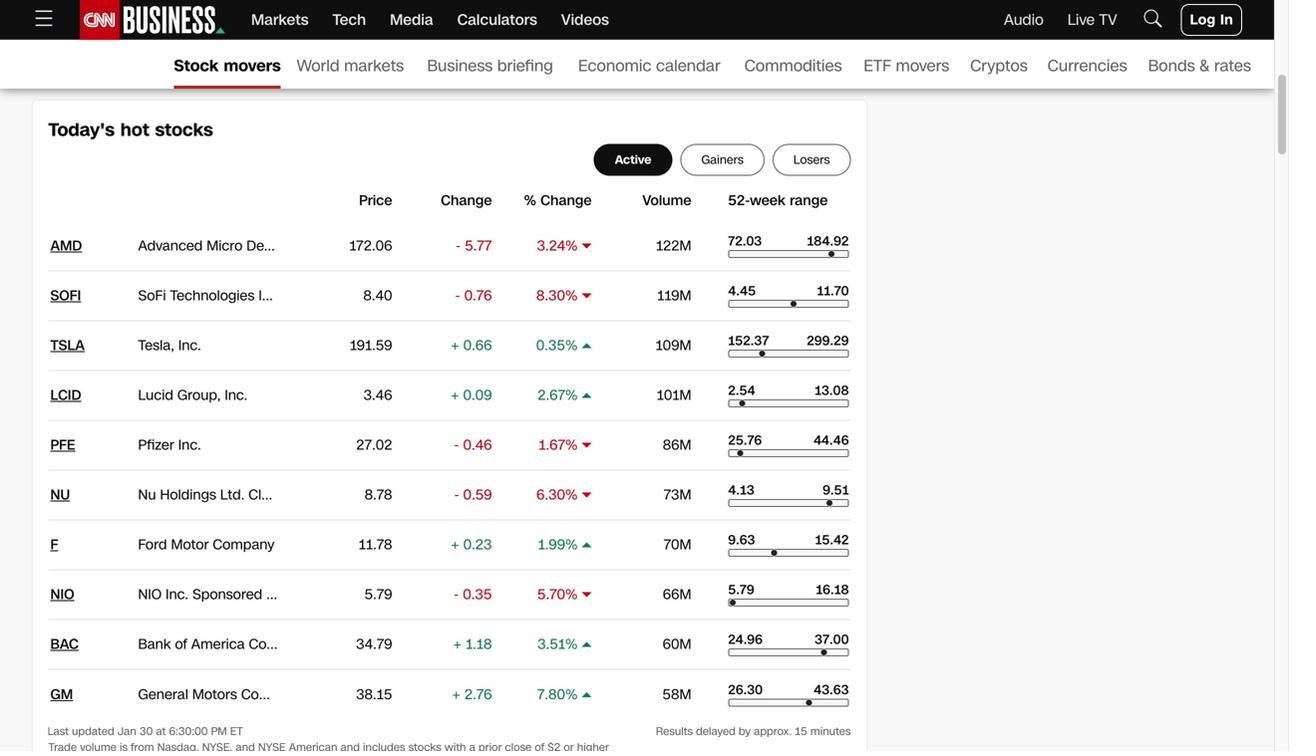 Task type: vqa. For each thing, say whether or not it's contained in the screenshot.


Task type: locate. For each thing, give the bounding box(es) containing it.
videos
[[561, 9, 609, 30]]

amd
[[50, 236, 82, 256]]

0.35 down 8.30
[[536, 336, 566, 356]]

5.79 down 11.78
[[365, 585, 392, 605]]

company for ford motor company
[[213, 536, 275, 555]]

movers for stock movers
[[224, 55, 281, 77]]

bonds & rates
[[1149, 55, 1252, 77]]

nio
[[50, 585, 74, 605], [138, 585, 162, 605]]

search icon image
[[1142, 6, 1166, 30]]

1 horizontal spatial 0.35
[[536, 336, 566, 356]]

0 vertical spatial class
[[249, 486, 283, 505]]

3.51 %
[[538, 635, 578, 655]]

0.09
[[463, 386, 492, 405]]

- for - 0.59
[[454, 486, 459, 505]]

+ for + 0.23
[[451, 536, 459, 555]]

- left 5.77
[[456, 236, 461, 256]]

% for 8.30
[[566, 286, 578, 306]]

inc. for tesla, inc.
[[178, 336, 201, 356]]

stock movers
[[174, 55, 281, 77]]

inc. for nio inc. sponsored adr class a
[[166, 585, 188, 605]]

191.59
[[350, 336, 392, 356]]

last updated jan 30 at 6:30:00 pm et
[[47, 725, 243, 740]]

1 horizontal spatial nio
[[138, 585, 162, 605]]

58m
[[663, 686, 692, 705]]

movers
[[224, 55, 281, 77], [896, 55, 950, 77]]

1 vertical spatial a
[[337, 585, 347, 605]]

3.46
[[364, 386, 392, 405]]

sofi
[[50, 286, 81, 306]]

1 horizontal spatial class
[[299, 585, 333, 605]]

0.76
[[464, 286, 492, 306]]

inc. right devices,
[[304, 236, 327, 256]]

% for 2.67
[[566, 386, 578, 405]]

lcid link
[[50, 386, 81, 405]]

0 vertical spatial 0.35
[[536, 336, 566, 356]]

inc. right pfizer
[[178, 436, 201, 455]]

44.46
[[814, 432, 849, 450]]

gm link
[[50, 686, 73, 705]]

- 0.76
[[455, 286, 492, 306]]

company
[[213, 536, 275, 555], [241, 686, 303, 705]]

3.51
[[538, 635, 566, 655]]

% for 3.51
[[566, 635, 578, 655]]

movers right etf
[[896, 55, 950, 77]]

0 horizontal spatial nio
[[50, 585, 74, 605]]

hot
[[120, 118, 149, 143]]

movers down markets link
[[224, 55, 281, 77]]

company up nio inc. sponsored adr class a
[[213, 536, 275, 555]]

inc. up of
[[166, 585, 188, 605]]

movers for etf movers
[[896, 55, 950, 77]]

nio up bac link
[[50, 585, 74, 605]]

- left the 0.46
[[454, 436, 459, 455]]

amd link
[[50, 236, 82, 256]]

0.35
[[536, 336, 566, 356], [463, 585, 492, 605]]

0 horizontal spatial 0.35
[[463, 585, 492, 605]]

1 horizontal spatial change
[[541, 191, 592, 210]]

- for - 5.77
[[456, 236, 461, 256]]

motor
[[171, 536, 209, 555]]

nio down ford
[[138, 585, 162, 605]]

27.02
[[356, 436, 392, 455]]

log
[[1190, 10, 1216, 29]]

0 horizontal spatial a
[[287, 486, 296, 505]]

economic calendar link
[[578, 39, 729, 89]]

+ for + 1.18
[[453, 635, 462, 655]]

+ left 1.18
[[453, 635, 462, 655]]

nu holdings ltd. class a
[[138, 486, 296, 505]]

13.08
[[815, 382, 849, 400]]

1 vertical spatial company
[[241, 686, 303, 705]]

inc. right tesla,
[[178, 336, 201, 356]]

+ for + 0.66
[[451, 336, 459, 356]]

5.79
[[728, 581, 755, 599], [365, 585, 392, 605]]

videos link
[[561, 0, 609, 40]]

open menu icon image
[[32, 6, 56, 30]]

in
[[1221, 10, 1234, 29]]

109m
[[656, 336, 692, 356]]

gm
[[50, 686, 73, 705]]

by
[[739, 725, 751, 740]]

results
[[656, 725, 693, 740]]

52-week range
[[728, 191, 828, 210]]

micro
[[207, 236, 243, 256]]

4.13
[[728, 482, 755, 500]]

etf movers link
[[864, 39, 955, 89]]

% for 5.70
[[566, 585, 578, 605]]

live tv
[[1068, 9, 1118, 30]]

152.37
[[728, 332, 769, 350]]

general
[[138, 686, 188, 705]]

0.35 down 0.23
[[463, 585, 492, 605]]

60m
[[663, 635, 692, 655]]

2 movers from the left
[[896, 55, 950, 77]]

7.80
[[537, 686, 566, 705]]

8.78
[[365, 486, 392, 505]]

- 0.46
[[454, 436, 492, 455]]

0 horizontal spatial movers
[[224, 55, 281, 77]]

tesla,
[[138, 336, 174, 356]]

+ left 2.76
[[452, 686, 461, 705]]

change up - 5.77
[[441, 191, 492, 210]]

cryptos link
[[971, 39, 1032, 89]]

delayed
[[696, 725, 736, 740]]

a right ltd.
[[287, 486, 296, 505]]

+ 2.76
[[452, 686, 492, 705]]

cryptos
[[971, 55, 1028, 77]]

%
[[524, 191, 537, 210], [566, 236, 578, 256], [566, 286, 578, 306], [566, 336, 578, 356], [566, 386, 578, 405], [566, 436, 578, 455], [566, 486, 578, 505], [566, 536, 578, 555], [566, 585, 578, 605], [566, 635, 578, 655], [566, 686, 578, 705]]

1 movers from the left
[[224, 55, 281, 77]]

company down the corp
[[241, 686, 303, 705]]

0 vertical spatial company
[[213, 536, 275, 555]]

1 vertical spatial 0.35
[[463, 585, 492, 605]]

jan
[[117, 725, 136, 740]]

172.06
[[349, 236, 392, 256]]

- left 0.59
[[454, 486, 459, 505]]

change up 3.24 %
[[541, 191, 592, 210]]

8.40
[[363, 286, 392, 306]]

economic
[[578, 55, 652, 77]]

approx.
[[754, 725, 792, 740]]

- left 0.76
[[455, 286, 460, 306]]

+ 0.23
[[451, 536, 492, 555]]

business briefing
[[427, 55, 553, 77]]

pfe
[[50, 436, 75, 455]]

markets
[[344, 55, 404, 77]]

minutes
[[811, 725, 851, 740]]

ford
[[138, 536, 167, 555]]

pfizer inc.
[[138, 436, 201, 455]]

live tv link
[[1068, 9, 1118, 30]]

6.30
[[537, 486, 566, 505]]

1 horizontal spatial movers
[[896, 55, 950, 77]]

0 vertical spatial a
[[287, 486, 296, 505]]

0 horizontal spatial class
[[249, 486, 283, 505]]

+ left 0.66
[[451, 336, 459, 356]]

0 horizontal spatial change
[[441, 191, 492, 210]]

class right adr
[[299, 585, 333, 605]]

8.30
[[536, 286, 566, 306]]

tesla, inc.
[[138, 336, 201, 356]]

+ left 0.09
[[451, 386, 459, 405]]

+ left 0.23
[[451, 536, 459, 555]]

101m
[[657, 386, 692, 405]]

-
[[456, 236, 461, 256], [455, 286, 460, 306], [454, 436, 459, 455], [454, 486, 459, 505], [454, 585, 459, 605]]

bonds
[[1149, 55, 1196, 77]]

6:30:00
[[169, 725, 208, 740]]

tech
[[333, 9, 366, 30]]

2 nio from the left
[[138, 585, 162, 605]]

commodities link
[[745, 39, 848, 89]]

nio link
[[50, 585, 74, 605]]

86m
[[663, 436, 692, 455]]

a right adr
[[337, 585, 347, 605]]

movers inside 'link'
[[896, 55, 950, 77]]

economic calendar
[[578, 55, 721, 77]]

class right ltd.
[[249, 486, 283, 505]]

1 horizontal spatial 5.79
[[728, 581, 755, 599]]

- down + 0.23
[[454, 585, 459, 605]]

1 nio from the left
[[50, 585, 74, 605]]

5.79 down the 9.63
[[728, 581, 755, 599]]

0.59
[[463, 486, 492, 505]]

2.76
[[465, 686, 492, 705]]

38.15
[[356, 686, 392, 705]]



Task type: describe. For each thing, give the bounding box(es) containing it.
audio
[[1004, 9, 1044, 30]]

0.46
[[463, 436, 492, 455]]

7.80 %
[[537, 686, 578, 705]]

log in
[[1190, 10, 1234, 29]]

company for general motors company
[[241, 686, 303, 705]]

bonds & rates link
[[1149, 39, 1259, 89]]

1.99 %
[[538, 536, 578, 555]]

ford motor company
[[138, 536, 275, 555]]

0.66
[[463, 336, 492, 356]]

37.00
[[815, 631, 849, 649]]

% for 1.67
[[566, 436, 578, 455]]

markets link
[[251, 0, 309, 40]]

general motors company
[[138, 686, 303, 705]]

results delayed by approx. 15 minutes
[[656, 725, 851, 740]]

% for 1.99
[[566, 536, 578, 555]]

184.92
[[807, 232, 849, 250]]

16.18
[[816, 581, 849, 599]]

299.29
[[807, 332, 849, 350]]

sofi
[[138, 286, 166, 306]]

range
[[790, 191, 828, 210]]

% for 3.24
[[566, 236, 578, 256]]

1 change from the left
[[441, 191, 492, 210]]

etf
[[864, 55, 892, 77]]

bank
[[138, 635, 171, 655]]

ltd.
[[220, 486, 245, 505]]

0.35 %
[[536, 336, 578, 356]]

% for 7.80
[[566, 686, 578, 705]]

gainers
[[702, 152, 744, 169]]

9.51
[[823, 482, 849, 500]]

updated
[[72, 725, 114, 740]]

5.77
[[465, 236, 492, 256]]

30
[[140, 725, 153, 740]]

price
[[359, 191, 392, 210]]

inc. right group,
[[225, 386, 248, 405]]

2.67
[[538, 386, 566, 405]]

+ 0.66
[[451, 336, 492, 356]]

today's hot stocks
[[48, 118, 213, 143]]

% change
[[524, 191, 592, 210]]

73m
[[664, 486, 692, 505]]

bac link
[[50, 635, 79, 655]]

5.70
[[537, 585, 566, 605]]

tsla link
[[50, 336, 85, 356]]

group,
[[177, 386, 221, 405]]

tsla
[[50, 336, 85, 356]]

nio for nio link
[[50, 585, 74, 605]]

today's
[[48, 118, 115, 143]]

volume
[[643, 191, 692, 210]]

markets
[[251, 9, 309, 30]]

52-
[[728, 191, 750, 210]]

losers
[[794, 152, 830, 169]]

0.23
[[463, 536, 492, 555]]

calendar
[[656, 55, 721, 77]]

inc. for pfizer inc.
[[178, 436, 201, 455]]

+ for + 0.09
[[451, 386, 459, 405]]

motors
[[192, 686, 237, 705]]

1.18
[[466, 635, 492, 655]]

1 vertical spatial class
[[299, 585, 333, 605]]

66m
[[663, 585, 692, 605]]

f
[[50, 536, 58, 555]]

nu
[[50, 486, 70, 505]]

bank of america corp
[[138, 635, 280, 655]]

- 5.77
[[456, 236, 492, 256]]

at
[[156, 725, 166, 740]]

stocks
[[155, 118, 213, 143]]

2 change from the left
[[541, 191, 592, 210]]

122m
[[656, 236, 692, 256]]

- for - 0.46
[[454, 436, 459, 455]]

f link
[[50, 536, 58, 555]]

6.30 %
[[537, 486, 578, 505]]

1.67
[[539, 436, 566, 455]]

nu link
[[50, 486, 70, 505]]

calculators link
[[457, 0, 537, 40]]

1.67 %
[[539, 436, 578, 455]]

72.03
[[728, 232, 762, 250]]

currencies
[[1048, 55, 1128, 77]]

+ 0.09
[[451, 386, 492, 405]]

last
[[47, 725, 69, 740]]

&
[[1200, 55, 1210, 77]]

- for - 0.76
[[455, 286, 460, 306]]

25.76
[[728, 432, 762, 450]]

tech link
[[333, 0, 366, 40]]

- 0.59
[[454, 486, 492, 505]]

sponsored
[[192, 585, 262, 605]]

pm
[[211, 725, 227, 740]]

sofi link
[[50, 286, 81, 306]]

% for 6.30
[[566, 486, 578, 505]]

% for 0.35
[[566, 336, 578, 356]]

business briefing link
[[427, 39, 562, 89]]

nio for nio inc. sponsored adr class a
[[138, 585, 162, 605]]

0 horizontal spatial 5.79
[[365, 585, 392, 605]]

1 horizontal spatial a
[[337, 585, 347, 605]]

et
[[230, 725, 243, 740]]

audio link
[[1004, 9, 1044, 30]]

- for - 0.35
[[454, 585, 459, 605]]

pfizer
[[138, 436, 174, 455]]

+ for + 2.76
[[452, 686, 461, 705]]

nu
[[138, 486, 156, 505]]

devices,
[[247, 236, 301, 256]]



